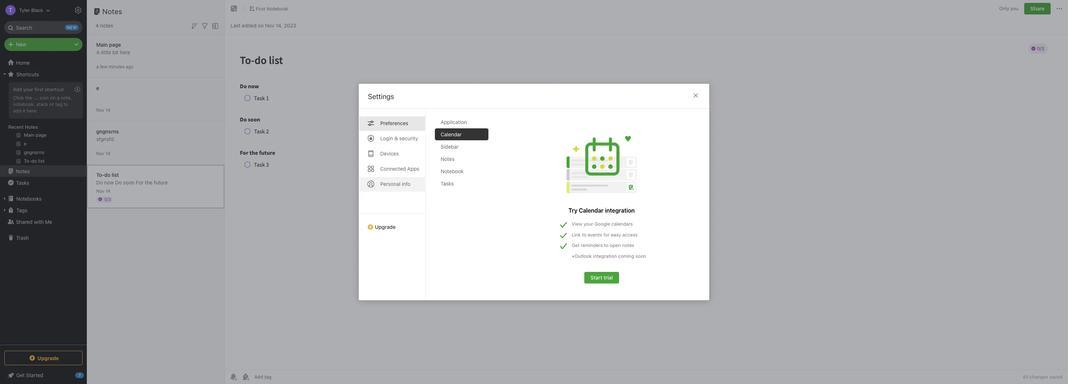 Task type: describe. For each thing, give the bounding box(es) containing it.
trial
[[604, 275, 613, 281]]

click
[[13, 95, 24, 101]]

easy
[[611, 232, 622, 238]]

&
[[395, 135, 398, 142]]

new
[[16, 41, 26, 47]]

few
[[100, 64, 107, 69]]

the inside 'tree'
[[25, 95, 32, 101]]

shared with me
[[16, 219, 52, 225]]

connected apps
[[381, 166, 420, 172]]

0 vertical spatial upgrade button
[[359, 214, 426, 233]]

+outlook integration coming soon
[[572, 253, 647, 259]]

link to events for easy access
[[572, 232, 638, 238]]

changes
[[1030, 374, 1049, 380]]

close image
[[692, 91, 701, 100]]

tags
[[16, 207, 27, 213]]

settings image
[[74, 6, 83, 14]]

notebook inside tab
[[441, 168, 464, 175]]

application
[[441, 119, 467, 125]]

recent
[[8, 124, 24, 130]]

3 14 from the top
[[106, 188, 110, 194]]

bit
[[112, 49, 119, 55]]

start
[[591, 275, 603, 281]]

add
[[13, 87, 22, 92]]

icon
[[40, 95, 49, 101]]

nov up 0/3
[[96, 188, 104, 194]]

3 nov 14 from the top
[[96, 188, 110, 194]]

personal info
[[381, 181, 411, 187]]

soon inside to-do list do now do soon for the future
[[123, 179, 135, 186]]

14 for gngnsrns
[[106, 151, 110, 156]]

here
[[120, 49, 130, 55]]

expand notebooks image
[[2, 196, 8, 202]]

all changes saved
[[1024, 374, 1063, 380]]

reminders
[[581, 243, 603, 248]]

14,
[[276, 22, 283, 28]]

login
[[381, 135, 393, 142]]

Note Editor text field
[[225, 35, 1069, 370]]

a inside note list element
[[96, 64, 99, 69]]

note window element
[[225, 0, 1069, 385]]

events
[[588, 232, 603, 238]]

tasks tab
[[435, 178, 489, 190]]

your for google
[[584, 221, 594, 227]]

link
[[572, 232, 581, 238]]

shared
[[16, 219, 32, 225]]

1 vertical spatial notes
[[623, 243, 635, 248]]

nov 14 for gngnsrns
[[96, 151, 110, 156]]

personal
[[381, 181, 401, 187]]

start trial button
[[585, 272, 620, 284]]

page
[[109, 41, 121, 48]]

note list element
[[87, 0, 225, 385]]

minutes
[[108, 64, 125, 69]]

sidebar
[[441, 144, 459, 150]]

to inside icon on a note, notebook, stack or tag to add it here.
[[64, 101, 68, 107]]

coming
[[619, 253, 635, 259]]

open
[[610, 243, 621, 248]]

1 horizontal spatial to
[[583, 232, 587, 238]]

a
[[96, 49, 100, 55]]

gngnsrns
[[96, 128, 119, 135]]

add your first shortcut
[[13, 87, 64, 92]]

4
[[96, 22, 99, 29]]

notes inside note list element
[[102, 7, 122, 16]]

a inside icon on a note, notebook, stack or tag to add it here.
[[57, 95, 59, 101]]

view your google calendars
[[572, 221, 633, 227]]

notes inside notes tab
[[441, 156, 455, 162]]

e
[[96, 85, 99, 91]]

only you
[[1000, 6, 1019, 11]]

2 do from the left
[[115, 179, 122, 186]]

2023
[[284, 22, 296, 28]]

1 vertical spatial integration
[[594, 253, 617, 259]]

start trial
[[591, 275, 613, 281]]

preferences
[[381, 120, 409, 126]]

notebook inside button
[[267, 6, 288, 11]]

do
[[104, 172, 111, 178]]

security
[[400, 135, 418, 142]]

tasks inside tasks button
[[16, 180, 29, 186]]

home
[[16, 60, 30, 66]]

devices
[[381, 151, 399, 157]]

...
[[33, 95, 38, 101]]

settings
[[368, 92, 394, 101]]

1 vertical spatial upgrade
[[37, 355, 59, 362]]

it
[[23, 108, 25, 114]]

calendar tab
[[435, 129, 489, 141]]

with
[[34, 219, 44, 225]]

notes up tasks button at the left top of page
[[16, 168, 30, 174]]

tab list containing preferences
[[359, 109, 426, 301]]

expand note image
[[230, 4, 239, 13]]

the inside to-do list do now do soon for the future
[[145, 179, 153, 186]]

4 notes
[[96, 22, 113, 29]]

first
[[34, 87, 44, 92]]

try
[[569, 207, 578, 214]]

1 horizontal spatial upgrade
[[375, 224, 396, 230]]

trash
[[16, 235, 29, 241]]

apps
[[408, 166, 420, 172]]

notes link
[[0, 165, 87, 177]]

to-
[[96, 172, 104, 178]]

all
[[1024, 374, 1029, 380]]

calendars
[[612, 221, 633, 227]]

for
[[604, 232, 610, 238]]

notes inside group
[[25, 124, 38, 130]]

main page a little bit here
[[96, 41, 130, 55]]

new button
[[4, 38, 83, 51]]

notebook,
[[13, 101, 35, 107]]

stack
[[36, 101, 48, 107]]

here.
[[27, 108, 38, 114]]



Task type: locate. For each thing, give the bounding box(es) containing it.
notes right 4
[[100, 22, 113, 29]]

soon right coming
[[636, 253, 647, 259]]

0 vertical spatial the
[[25, 95, 32, 101]]

0 horizontal spatial upgrade button
[[4, 351, 83, 366]]

group
[[0, 80, 87, 168]]

for
[[136, 179, 144, 186]]

1 horizontal spatial a
[[96, 64, 99, 69]]

ago
[[126, 64, 134, 69]]

gngnsrns sfgnsfd
[[96, 128, 119, 142]]

the
[[25, 95, 32, 101], [145, 179, 153, 186]]

the left ...
[[25, 95, 32, 101]]

0 horizontal spatial the
[[25, 95, 32, 101]]

google
[[595, 221, 611, 227]]

tab list
[[359, 109, 426, 301], [435, 116, 495, 301]]

notebooks
[[16, 196, 42, 202]]

on inside note window element
[[258, 22, 264, 28]]

your right view
[[584, 221, 594, 227]]

1 horizontal spatial the
[[145, 179, 153, 186]]

2 vertical spatial nov 14
[[96, 188, 110, 194]]

notes down sidebar
[[441, 156, 455, 162]]

add a reminder image
[[229, 373, 238, 382]]

0 vertical spatial your
[[23, 87, 33, 92]]

notes
[[100, 22, 113, 29], [623, 243, 635, 248]]

notebook tab
[[435, 165, 489, 177]]

share button
[[1025, 3, 1052, 14]]

1 vertical spatial notebook
[[441, 168, 464, 175]]

notes
[[102, 7, 122, 16], [25, 124, 38, 130], [441, 156, 455, 162], [16, 168, 30, 174]]

14 up 'gngnsrns'
[[106, 107, 110, 113]]

0 vertical spatial notes
[[100, 22, 113, 29]]

notes inside note list element
[[100, 22, 113, 29]]

14 for e
[[106, 107, 110, 113]]

notebooks link
[[0, 193, 87, 205]]

tags button
[[0, 205, 87, 216]]

a
[[96, 64, 99, 69], [57, 95, 59, 101]]

1 vertical spatial the
[[145, 179, 153, 186]]

notebook
[[267, 6, 288, 11], [441, 168, 464, 175]]

1 horizontal spatial soon
[[636, 253, 647, 259]]

calendar inside 'tab'
[[441, 131, 462, 138]]

0 horizontal spatial notebook
[[267, 6, 288, 11]]

nov 14 down sfgnsfd
[[96, 151, 110, 156]]

1 do from the left
[[96, 179, 103, 186]]

0 vertical spatial 14
[[106, 107, 110, 113]]

2 vertical spatial to
[[605, 243, 609, 248]]

a left few
[[96, 64, 99, 69]]

1 horizontal spatial your
[[584, 221, 594, 227]]

0 horizontal spatial to
[[64, 101, 68, 107]]

0 vertical spatial to
[[64, 101, 68, 107]]

nov inside note window element
[[265, 22, 275, 28]]

1 horizontal spatial notes
[[623, 243, 635, 248]]

2 nov 14 from the top
[[96, 151, 110, 156]]

group inside 'tree'
[[0, 80, 87, 168]]

or
[[49, 101, 54, 107]]

1 horizontal spatial calendar
[[579, 207, 604, 214]]

notes tab
[[435, 153, 489, 165]]

0/3
[[104, 197, 111, 202]]

group containing add your first shortcut
[[0, 80, 87, 168]]

1 horizontal spatial tab list
[[435, 116, 495, 301]]

1 vertical spatial a
[[57, 95, 59, 101]]

integration down get reminders to open notes
[[594, 253, 617, 259]]

to
[[64, 101, 68, 107], [583, 232, 587, 238], [605, 243, 609, 248]]

0 vertical spatial on
[[258, 22, 264, 28]]

0 vertical spatial nov 14
[[96, 107, 110, 113]]

last
[[231, 22, 241, 28]]

calendar up sidebar
[[441, 131, 462, 138]]

0 horizontal spatial your
[[23, 87, 33, 92]]

0 horizontal spatial soon
[[123, 179, 135, 186]]

0 horizontal spatial tab list
[[359, 109, 426, 301]]

0 vertical spatial calendar
[[441, 131, 462, 138]]

you
[[1011, 6, 1019, 11]]

1 horizontal spatial upgrade button
[[359, 214, 426, 233]]

1 nov 14 from the top
[[96, 107, 110, 113]]

nov down sfgnsfd
[[96, 151, 104, 156]]

notebook right first in the left top of the page
[[267, 6, 288, 11]]

soon left "for" at top
[[123, 179, 135, 186]]

shortcut
[[45, 87, 64, 92]]

view
[[572, 221, 583, 227]]

share
[[1031, 5, 1045, 12]]

do down list
[[115, 179, 122, 186]]

1 vertical spatial nov 14
[[96, 151, 110, 156]]

0 horizontal spatial on
[[50, 95, 56, 101]]

do down to-
[[96, 179, 103, 186]]

1 horizontal spatial notebook
[[441, 168, 464, 175]]

tasks
[[16, 180, 29, 186], [441, 181, 454, 187]]

0 horizontal spatial calendar
[[441, 131, 462, 138]]

edited
[[242, 22, 257, 28]]

to left the open
[[605, 243, 609, 248]]

upgrade
[[375, 224, 396, 230], [37, 355, 59, 362]]

integration
[[605, 207, 635, 214], [594, 253, 617, 259]]

1 vertical spatial on
[[50, 95, 56, 101]]

0 horizontal spatial a
[[57, 95, 59, 101]]

notes down access
[[623, 243, 635, 248]]

sidebar tab
[[435, 141, 489, 153]]

None search field
[[9, 21, 77, 34]]

little
[[101, 49, 111, 55]]

icon on a note, notebook, stack or tag to add it here.
[[13, 95, 72, 114]]

get reminders to open notes
[[572, 243, 635, 248]]

main
[[96, 41, 108, 48]]

tree containing home
[[0, 57, 87, 345]]

notebook up the tasks 'tab'
[[441, 168, 464, 175]]

list
[[112, 172, 119, 178]]

tag
[[55, 101, 62, 107]]

1 vertical spatial to
[[583, 232, 587, 238]]

0 vertical spatial notebook
[[267, 6, 288, 11]]

a few minutes ago
[[96, 64, 134, 69]]

1 horizontal spatial on
[[258, 22, 264, 28]]

14 down sfgnsfd
[[106, 151, 110, 156]]

on
[[258, 22, 264, 28], [50, 95, 56, 101]]

on up "or"
[[50, 95, 56, 101]]

2 horizontal spatial to
[[605, 243, 609, 248]]

1 horizontal spatial tasks
[[441, 181, 454, 187]]

connected
[[381, 166, 406, 172]]

last edited on nov 14, 2023
[[231, 22, 296, 28]]

tree
[[0, 57, 87, 345]]

click the ...
[[13, 95, 38, 101]]

first notebook button
[[247, 4, 291, 14]]

1 14 from the top
[[106, 107, 110, 113]]

tasks inside the tasks 'tab'
[[441, 181, 454, 187]]

1 horizontal spatial do
[[115, 179, 122, 186]]

notes right the recent at the top
[[25, 124, 38, 130]]

to-do list do now do soon for the future
[[96, 172, 168, 186]]

access
[[623, 232, 638, 238]]

me
[[45, 219, 52, 225]]

nov 14
[[96, 107, 110, 113], [96, 151, 110, 156], [96, 188, 110, 194]]

first notebook
[[256, 6, 288, 11]]

shortcuts button
[[0, 68, 87, 80]]

the right "for" at top
[[145, 179, 153, 186]]

add tag image
[[242, 373, 250, 382]]

1 vertical spatial calendar
[[579, 207, 604, 214]]

try calendar integration
[[569, 207, 635, 214]]

a up tag
[[57, 95, 59, 101]]

now
[[104, 179, 114, 186]]

0 horizontal spatial upgrade
[[37, 355, 59, 362]]

0 vertical spatial a
[[96, 64, 99, 69]]

2 vertical spatial 14
[[106, 188, 110, 194]]

to down note,
[[64, 101, 68, 107]]

2 14 from the top
[[106, 151, 110, 156]]

14
[[106, 107, 110, 113], [106, 151, 110, 156], [106, 188, 110, 194]]

nov 14 for e
[[96, 107, 110, 113]]

your for first
[[23, 87, 33, 92]]

to right the link on the bottom of page
[[583, 232, 587, 238]]

integration up calendars
[[605, 207, 635, 214]]

calendar
[[441, 131, 462, 138], [579, 207, 604, 214]]

nov 14 up 'gngnsrns'
[[96, 107, 110, 113]]

1 vertical spatial your
[[584, 221, 594, 227]]

soon
[[123, 179, 135, 186], [636, 253, 647, 259]]

1 vertical spatial upgrade button
[[4, 351, 83, 366]]

nov left the 14,
[[265, 22, 275, 28]]

first
[[256, 6, 266, 11]]

nov down e
[[96, 107, 104, 113]]

add
[[13, 108, 21, 114]]

0 vertical spatial soon
[[123, 179, 135, 186]]

do
[[96, 179, 103, 186], [115, 179, 122, 186]]

note,
[[61, 95, 72, 101]]

notes up 4 notes
[[102, 7, 122, 16]]

0 vertical spatial upgrade
[[375, 224, 396, 230]]

shortcuts
[[16, 71, 39, 77]]

Search text field
[[9, 21, 77, 34]]

get
[[572, 243, 580, 248]]

info
[[402, 181, 411, 187]]

shared with me link
[[0, 216, 87, 228]]

calendar up view your google calendars
[[579, 207, 604, 214]]

only
[[1000, 6, 1010, 11]]

on inside icon on a note, notebook, stack or tag to add it here.
[[50, 95, 56, 101]]

1 vertical spatial soon
[[636, 253, 647, 259]]

0 horizontal spatial do
[[96, 179, 103, 186]]

on right edited
[[258, 22, 264, 28]]

tasks up notebooks
[[16, 180, 29, 186]]

nov 14 up 0/3
[[96, 188, 110, 194]]

home link
[[0, 57, 87, 68]]

login & security
[[381, 135, 418, 142]]

recent notes
[[8, 124, 38, 130]]

your up click the ...
[[23, 87, 33, 92]]

future
[[154, 179, 168, 186]]

0 horizontal spatial notes
[[100, 22, 113, 29]]

tasks down notebook tab
[[441, 181, 454, 187]]

14 up 0/3
[[106, 188, 110, 194]]

application tab
[[435, 116, 489, 128]]

upgrade button
[[359, 214, 426, 233], [4, 351, 83, 366]]

your
[[23, 87, 33, 92], [584, 221, 594, 227]]

tab list containing application
[[435, 116, 495, 301]]

0 vertical spatial integration
[[605, 207, 635, 214]]

expand tags image
[[2, 207, 8, 213]]

1 vertical spatial 14
[[106, 151, 110, 156]]

0 horizontal spatial tasks
[[16, 180, 29, 186]]



Task type: vqa. For each thing, say whether or not it's contained in the screenshot.
LIGHT on the left of page
no



